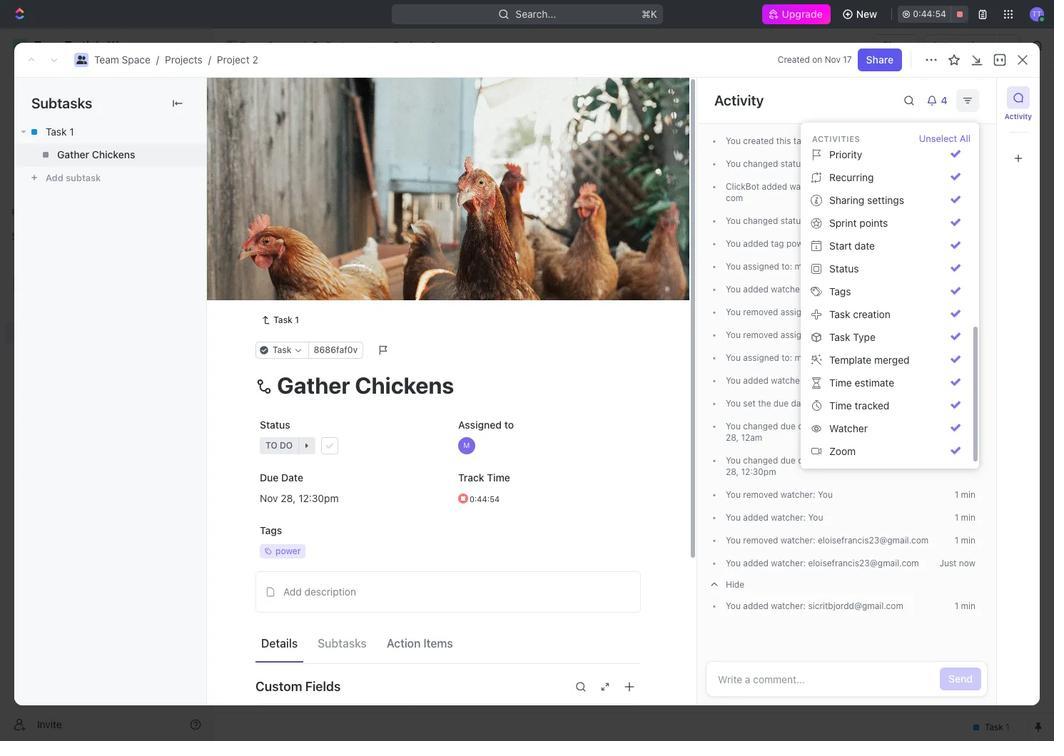 Task type: locate. For each thing, give the bounding box(es) containing it.
add task button up all in the right top of the page
[[942, 86, 1003, 109]]

changed status from down this
[[741, 158, 829, 169]]

2 56 mins from the top
[[943, 158, 976, 169]]

0 vertical spatial status
[[829, 263, 859, 275]]

, left 12 in the right bottom of the page
[[736, 433, 739, 443]]

removed down you added tag power
[[743, 307, 778, 318]]

am
[[750, 433, 762, 443]]

to do up eloisefrancis23@gmail.
[[859, 158, 885, 169]]

eloisefrancis23@gmail.com for you removed watcher: eloisefrancis23@gmail.com
[[818, 535, 929, 546]]

1 min for you removed watcher: eloisefrancis23@gmail.com
[[955, 535, 976, 546]]

date down you set the due date to nov 28
[[798, 421, 816, 432]]

add down "calendar" link
[[383, 201, 400, 212]]

changed down the created
[[743, 158, 778, 169]]

1 removed from the top
[[743, 307, 778, 318]]

1 min from the top
[[961, 490, 976, 500]]

1 to: from the top
[[782, 261, 792, 272]]

0 vertical spatial project
[[394, 39, 427, 51]]

gather chickens link
[[14, 143, 206, 166]]

1 button for 2
[[321, 272, 341, 286]]

28 down time tracked
[[858, 421, 869, 432]]

1 button
[[319, 247, 339, 261], [321, 272, 341, 286]]

created
[[778, 54, 810, 65]]

6 for you assigned to: mariaaawilliams@gmail.com
[[949, 353, 954, 363]]

1 vertical spatial status
[[260, 419, 290, 431]]

1 button for 1
[[319, 247, 339, 261]]

project 2
[[394, 39, 436, 51], [248, 85, 332, 108]]

0 vertical spatial team
[[240, 39, 265, 51]]

2 horizontal spatial add task
[[951, 91, 994, 103]]

you removed assignee: mariaaawilliams@gmail.com up "task type"
[[726, 307, 934, 318]]

task 1 up task 2
[[288, 248, 317, 260]]

2 changed status from from the top
[[741, 216, 829, 226]]

removed down , 12:30 pm on the right
[[743, 490, 778, 500]]

status for 56
[[781, 158, 805, 169]]

automations button
[[925, 35, 998, 56]]

you added watcher: mariaaawilliams@gmail.com for 10 mins
[[726, 284, 921, 295]]

1 horizontal spatial activity
[[1005, 112, 1032, 121]]

task 1 link down task 2
[[256, 312, 305, 329]]

tags down due
[[260, 524, 282, 536]]

2 horizontal spatial add task button
[[942, 86, 1003, 109]]

eloisefrancis23@gmail.com for you added watcher: eloisefrancis23@gmail.com
[[808, 558, 919, 569]]

share
[[882, 39, 910, 51], [866, 54, 894, 66]]

0 vertical spatial add task
[[951, 91, 994, 103]]

date
[[855, 240, 875, 252], [791, 398, 809, 409], [798, 421, 816, 432], [798, 455, 816, 466]]

3 10 mins from the top
[[945, 307, 976, 318]]

1 you assigned to: mariaaawilliams@gmail.com from the top
[[726, 261, 907, 272]]

status for 55
[[781, 216, 805, 226]]

customize button
[[914, 128, 987, 148]]

share button
[[874, 34, 918, 57], [858, 49, 902, 71]]

2 vertical spatial add task button
[[281, 295, 335, 313]]

board
[[266, 132, 294, 144]]

share for share button on the right of '17'
[[866, 54, 894, 66]]

mins
[[957, 136, 976, 146], [957, 158, 976, 169], [957, 181, 976, 192], [957, 216, 976, 226], [957, 238, 976, 249], [957, 261, 976, 272], [957, 284, 976, 295], [957, 307, 976, 318], [957, 330, 976, 340], [957, 353, 976, 363], [957, 375, 976, 386], [957, 398, 976, 409], [957, 421, 976, 432], [957, 455, 976, 466]]

mariaaawilliams@gmail.com down the template merged
[[808, 375, 921, 386]]

1 6 mins from the top
[[949, 353, 976, 363]]

changed status from for 56 mins
[[741, 158, 829, 169]]

add task
[[951, 91, 994, 103], [383, 201, 421, 212], [288, 297, 330, 310]]

creation
[[853, 308, 891, 320]]

1 horizontal spatial user group image
[[76, 56, 87, 64]]

10 mins
[[945, 261, 976, 272], [945, 284, 976, 295], [945, 307, 976, 318], [945, 330, 976, 340]]

1 status from the top
[[781, 158, 805, 169]]

type
[[853, 331, 876, 343]]

0 vertical spatial assigned
[[743, 261, 779, 272]]

1 vertical spatial changed due date from nov 28
[[741, 455, 869, 466]]

2 6 mins from the top
[[949, 375, 976, 386]]

1 vertical spatial activity
[[1005, 112, 1032, 121]]

, 12 am
[[736, 433, 762, 443]]

you added watcher: mariaaawilliams@gmail.com for 6 mins
[[726, 375, 921, 386]]

activity inside task sidebar navigation tab list
[[1005, 112, 1032, 121]]

3 1 min from the top
[[955, 535, 976, 546]]

1 vertical spatial share
[[866, 54, 894, 66]]

time
[[829, 377, 852, 389], [829, 400, 852, 412], [487, 472, 510, 484]]

1 56 from the top
[[943, 136, 954, 146]]

1 1 min from the top
[[955, 490, 976, 500]]

0 vertical spatial nov 28
[[726, 421, 897, 443]]

6 mins for you assigned to: mariaaawilliams@gmail.com
[[949, 353, 976, 363]]

status
[[829, 263, 859, 275], [260, 419, 290, 431]]

assigned up the
[[743, 353, 779, 363]]

0 vertical spatial do
[[874, 158, 885, 169]]

subtasks up "fields"
[[318, 637, 367, 650]]

share right '17'
[[866, 54, 894, 66]]

search button
[[809, 128, 865, 148]]

1 changed from the top
[[743, 158, 778, 169]]

1 you added watcher: mariaaawilliams@gmail.com from the top
[[726, 284, 921, 295]]

4 min from the top
[[961, 601, 976, 612]]

share down new button
[[882, 39, 910, 51]]

0 horizontal spatial activity
[[714, 92, 764, 108]]

0 vertical spatial changed due date from nov 28
[[741, 421, 869, 432]]

1 vertical spatial eloisefrancis23@gmail.com
[[808, 558, 919, 569]]

team for team space
[[240, 39, 265, 51]]

2 6 from the top
[[949, 375, 954, 386]]

from
[[808, 158, 827, 169], [808, 216, 827, 226], [818, 421, 837, 432], [818, 455, 837, 466]]

11 mins from the top
[[957, 375, 976, 386]]

1 6 from the top
[[949, 353, 954, 363]]

on
[[812, 54, 822, 65]]

1 vertical spatial add task
[[383, 201, 421, 212]]

1 vertical spatial hide
[[726, 580, 744, 590]]

to do inside the task sidebar content section
[[859, 158, 885, 169]]

0 vertical spatial you added watcher: mariaaawilliams@gmail.com
[[726, 284, 921, 295]]

due down you set the due date to nov 28
[[781, 421, 796, 432]]

10 mins from the top
[[957, 353, 976, 363]]

8686faf0v
[[314, 345, 358, 355]]

changed due date from nov 28 down you set the due date to nov 28
[[741, 421, 869, 432]]

0 horizontal spatial add task
[[288, 297, 330, 310]]

4
[[949, 421, 954, 432]]

2 mins
[[949, 455, 976, 466]]

status down the start
[[829, 263, 859, 275]]

3 min from the top
[[961, 535, 976, 546]]

date left zoom
[[798, 455, 816, 466]]

1 horizontal spatial to do
[[859, 158, 885, 169]]

watcher: up you added watcher: you
[[781, 490, 815, 500]]

task 1 link up chickens
[[14, 121, 206, 143]]

1 vertical spatial changed status from
[[741, 216, 829, 226]]

add task down task 2
[[288, 297, 330, 310]]

customize
[[933, 132, 983, 144]]

team
[[240, 39, 265, 51], [94, 54, 119, 66]]

user group image up 'home' link
[[76, 56, 87, 64]]

1 horizontal spatial do
[[874, 158, 885, 169]]

1 vertical spatial ,
[[736, 467, 739, 477]]

watcher
[[829, 422, 868, 435]]

action items
[[387, 637, 453, 650]]

1 10 from the top
[[945, 261, 954, 272]]

0 vertical spatial ,
[[736, 433, 739, 443]]

1 horizontal spatial task 1 link
[[256, 312, 305, 329]]

28 left 12:30
[[726, 467, 736, 477]]

changed up 'am'
[[743, 421, 778, 432]]

nov down time tracked button
[[881, 421, 897, 432]]

, for , 12:30 pm
[[736, 467, 739, 477]]

add left description
[[283, 586, 302, 598]]

details button
[[256, 631, 303, 657]]

0 vertical spatial share
[[882, 39, 910, 51]]

nov 28 for pm
[[726, 455, 897, 477]]

1 vertical spatial assigned
[[743, 353, 779, 363]]

56 for changed status from
[[943, 158, 954, 169]]

template merged
[[829, 354, 910, 366]]

0 vertical spatial subtasks
[[31, 95, 92, 111]]

2 vertical spatial add task
[[288, 297, 330, 310]]

clickbot
[[726, 181, 760, 192]]

2 mins from the top
[[957, 158, 976, 169]]

2 changed from the top
[[743, 216, 778, 226]]

8 mins from the top
[[957, 307, 976, 318]]

due for am
[[781, 421, 796, 432]]

team for team space / projects / project 2
[[94, 54, 119, 66]]

1 changed status from from the top
[[741, 158, 829, 169]]

1 vertical spatial project
[[217, 54, 250, 66]]

2 you added watcher: mariaaawilliams@gmail.com from the top
[[726, 375, 921, 386]]

chickens
[[92, 148, 135, 161]]

new button
[[836, 3, 886, 26]]

due right the
[[774, 398, 789, 409]]

4 removed from the top
[[743, 535, 778, 546]]

share for share button underneath new
[[882, 39, 910, 51]]

you assigned to: mariaaawilliams@gmail.com down "task type"
[[726, 353, 907, 363]]

custom fields
[[256, 680, 341, 695]]

0 vertical spatial 56
[[943, 136, 954, 146]]

56 left all in the right top of the page
[[943, 136, 954, 146]]

6
[[949, 353, 954, 363], [949, 375, 954, 386]]

board link
[[263, 128, 294, 148]]

2 min from the top
[[961, 512, 976, 523]]

0 horizontal spatial subtasks
[[31, 95, 92, 111]]

assignee:
[[781, 307, 819, 318], [781, 330, 819, 340]]

1 vertical spatial tags
[[260, 524, 282, 536]]

this
[[776, 136, 791, 146]]

1 vertical spatial space
[[122, 54, 151, 66]]

you assigned to: mariaaawilliams@gmail.com down power
[[726, 261, 907, 272]]

1 vertical spatial to:
[[782, 353, 792, 363]]

1 vertical spatial do
[[279, 338, 292, 348]]

add task button down "calendar" link
[[366, 198, 427, 216]]

2 you assigned to: mariaaawilliams@gmail.com from the top
[[726, 353, 907, 363]]

1 vertical spatial nov 28
[[726, 455, 897, 477]]

you removed assignee: mariaaawilliams@gmail.com up template
[[726, 330, 934, 340]]

1 vertical spatial 1 button
[[321, 272, 341, 286]]

due
[[260, 472, 279, 484]]

2 changed due date from nov 28 from the top
[[741, 455, 869, 466]]

0 vertical spatial status
[[781, 158, 805, 169]]

date down sprint points
[[855, 240, 875, 252]]

1 min for you added watcher: you
[[955, 512, 976, 523]]

mariaaawilliams@gmail.com down 'tags' button
[[821, 307, 934, 318]]

to: for 10 mins
[[782, 261, 792, 272]]

nov left '17'
[[825, 54, 841, 65]]

zoom
[[829, 445, 856, 457]]

0 vertical spatial you removed assignee: mariaaawilliams@gmail.com
[[726, 307, 934, 318]]

1 min
[[955, 490, 976, 500], [955, 512, 976, 523], [955, 535, 976, 546], [955, 601, 976, 612]]

assignee: left task creation
[[781, 307, 819, 318]]

2 inside the task sidebar content section
[[949, 455, 954, 466]]

date inside button
[[855, 240, 875, 252]]

, 12:30 pm
[[736, 467, 776, 477]]

0 vertical spatial eloisefrancis23@gmail.com
[[818, 535, 929, 546]]

do inside the task sidebar content section
[[874, 158, 885, 169]]

nov 28 up zoom
[[726, 421, 897, 443]]

task 1 up "dashboards"
[[46, 126, 74, 138]]

details
[[261, 637, 298, 650]]

1 horizontal spatial space
[[267, 39, 296, 51]]

1 horizontal spatial projects
[[326, 39, 364, 51]]

1 vertical spatial assignee:
[[781, 330, 819, 340]]

removed up the
[[743, 330, 778, 340]]

1 vertical spatial 56
[[943, 158, 954, 169]]

17
[[843, 54, 852, 65]]

0 horizontal spatial projects
[[165, 54, 203, 66]]

2 vertical spatial 56
[[943, 181, 954, 192]]

1 horizontal spatial tags
[[829, 285, 851, 298]]

1 vertical spatial you added watcher: mariaaawilliams@gmail.com
[[726, 375, 921, 386]]

custom fields button
[[256, 670, 641, 704]]

space right user group image
[[267, 39, 296, 51]]

space for team space / projects / project 2
[[122, 54, 151, 66]]

1 horizontal spatial subtasks
[[318, 637, 367, 650]]

0 vertical spatial hide
[[741, 167, 760, 178]]

0 horizontal spatial to do
[[265, 338, 292, 348]]

share button down new
[[874, 34, 918, 57]]

tags inside button
[[829, 285, 851, 298]]

2 10 mins from the top
[[945, 284, 976, 295]]

1 horizontal spatial add task button
[[366, 198, 427, 216]]

watcher: down you added watcher: you
[[781, 535, 815, 546]]

assigned down you added tag power
[[743, 261, 779, 272]]

/
[[302, 39, 305, 51], [370, 39, 373, 51], [156, 54, 159, 66], [208, 54, 211, 66]]

1 changed due date from nov 28 from the top
[[741, 421, 869, 432]]

tags up task creation
[[829, 285, 851, 298]]

removed
[[743, 307, 778, 318], [743, 330, 778, 340], [743, 490, 778, 500], [743, 535, 778, 546]]

2 56 from the top
[[943, 158, 954, 169]]

changed status from up tag
[[741, 216, 829, 226]]

hide button
[[706, 575, 988, 595]]

start date
[[829, 240, 875, 252]]

in
[[265, 201, 274, 212]]

1 horizontal spatial status
[[829, 263, 859, 275]]

watcher: down "you removed watcher: eloisefrancis23@gmail.com"
[[771, 558, 806, 569]]

task creation
[[829, 308, 891, 320]]

watcher: left recurring
[[790, 181, 825, 192]]

4 1 min from the top
[[955, 601, 976, 612]]

add task down calendar
[[383, 201, 421, 212]]

1 button right task 2
[[321, 272, 341, 286]]

user group image
[[76, 56, 87, 64], [15, 280, 25, 288]]

nov down watcher button
[[881, 455, 897, 466]]

0 horizontal spatial do
[[279, 338, 292, 348]]

you added watcher: mariaaawilliams@gmail.com up task creation
[[726, 284, 921, 295]]

time inside "button"
[[829, 377, 852, 389]]

gather
[[57, 148, 89, 161]]

watcher: down power
[[771, 284, 806, 295]]

min
[[961, 490, 976, 500], [961, 512, 976, 523], [961, 535, 976, 546], [961, 601, 976, 612]]

docs link
[[6, 118, 207, 141]]

1 vertical spatial you assigned to: mariaaawilliams@gmail.com
[[726, 353, 907, 363]]

added
[[762, 181, 787, 192], [743, 238, 769, 249], [743, 284, 769, 295], [743, 375, 769, 386], [743, 512, 769, 523], [743, 558, 769, 569], [743, 601, 769, 612]]

automations
[[932, 39, 991, 51]]

1 vertical spatial 6
[[949, 375, 954, 386]]

1 min for you added watcher: sicritbjordd@gmail.com
[[955, 601, 976, 612]]

7 mins from the top
[[957, 284, 976, 295]]

changed up you added tag power
[[743, 216, 778, 226]]

2 assigned from the top
[[743, 353, 779, 363]]

56
[[943, 136, 954, 146], [943, 158, 954, 169], [943, 181, 954, 192]]

1 button down 'progress'
[[319, 247, 339, 261]]

Search tasks... text field
[[876, 162, 1019, 183]]

user group image down spaces
[[15, 280, 25, 288]]

0 vertical spatial to do
[[859, 158, 885, 169]]

0 horizontal spatial add task button
[[281, 295, 335, 313]]

0 vertical spatial 6
[[949, 353, 954, 363]]

1 vertical spatial time
[[829, 400, 852, 412]]

subtasks down home
[[31, 95, 92, 111]]

2 nov 28 from the top
[[726, 455, 897, 477]]

1 vertical spatial subtasks
[[318, 637, 367, 650]]

0 vertical spatial due
[[774, 398, 789, 409]]

3 56 from the top
[[943, 181, 954, 192]]

56 up 55
[[943, 181, 954, 192]]

hide inside button
[[741, 167, 760, 178]]

team right user group image
[[240, 39, 265, 51]]

you added watcher: mariaaawilliams@gmail.com down template
[[726, 375, 921, 386]]

1 assigned from the top
[[743, 261, 779, 272]]

you assigned to: mariaaawilliams@gmail.com for 10 mins
[[726, 261, 907, 272]]

assigned for 10 mins
[[743, 261, 779, 272]]

2 10 from the top
[[945, 284, 954, 295]]

nov down time tracked
[[840, 421, 856, 432]]

table link
[[430, 128, 458, 148]]

task 1 down task 2
[[274, 315, 299, 325]]

nov down watcher
[[840, 455, 856, 466]]

0 horizontal spatial space
[[122, 54, 151, 66]]

status up due
[[260, 419, 290, 431]]

min for you removed watcher: you
[[961, 490, 976, 500]]

share button right '17'
[[858, 49, 902, 71]]

Edit task name text field
[[256, 372, 641, 399]]

add task up all in the right top of the page
[[951, 91, 994, 103]]

2 to: from the top
[[782, 353, 792, 363]]

assignees button
[[577, 164, 644, 181]]

0 vertical spatial add task button
[[942, 86, 1003, 109]]

team up 'home' link
[[94, 54, 119, 66]]

2 1 min from the top
[[955, 512, 976, 523]]

table
[[433, 132, 458, 144]]

1 56 mins from the top
[[943, 136, 976, 146]]

1 vertical spatial you removed assignee: mariaaawilliams@gmail.com
[[726, 330, 934, 340]]

0 horizontal spatial project 2 link
[[217, 54, 258, 66]]

tree
[[6, 248, 207, 441]]

0 horizontal spatial user group image
[[15, 280, 25, 288]]

home
[[34, 74, 62, 86]]

changed due date from nov 28 up pm
[[741, 455, 869, 466]]

0 vertical spatial time
[[829, 377, 852, 389]]

list link
[[318, 128, 338, 148]]

status up power
[[781, 216, 805, 226]]

due up the you removed watcher: you
[[781, 455, 796, 466]]

1 horizontal spatial team
[[240, 39, 265, 51]]

0 horizontal spatial projects link
[[165, 54, 203, 66]]

action items button
[[381, 631, 459, 657]]

to: down tag
[[782, 261, 792, 272]]

you set the due date to nov 28
[[726, 398, 851, 409]]

0 vertical spatial task 1
[[46, 126, 74, 138]]

1 mins from the top
[[957, 136, 976, 146]]

changed status from for 55 mins
[[741, 216, 829, 226]]

1 nov 28 from the top
[[726, 421, 897, 443]]

status
[[781, 158, 805, 169], [781, 216, 805, 226]]

56 down the unselect all
[[943, 158, 954, 169]]

time down template
[[829, 377, 852, 389]]

3 56 mins from the top
[[943, 181, 976, 192]]

from down watcher
[[818, 455, 837, 466]]

0 vertical spatial 56 mins
[[943, 136, 976, 146]]

0 horizontal spatial team
[[94, 54, 119, 66]]

sharing settings
[[829, 194, 904, 206]]

3 mins from the top
[[957, 181, 976, 192]]

0 vertical spatial space
[[267, 39, 296, 51]]

2 vertical spatial due
[[781, 455, 796, 466]]

to: up you set the due date to nov 28
[[782, 353, 792, 363]]

watcher: down you added watcher: eloisefrancis23@gmail.com
[[771, 601, 806, 612]]

assignee: left "task type"
[[781, 330, 819, 340]]

assigned
[[743, 261, 779, 272], [743, 353, 779, 363]]

56 for added watcher:
[[943, 181, 954, 192]]

hide inside dropdown button
[[726, 580, 744, 590]]

status inside status "button"
[[829, 263, 859, 275]]

add
[[951, 91, 970, 103], [383, 201, 400, 212], [288, 297, 306, 310], [283, 586, 302, 598]]

3 10 from the top
[[945, 307, 954, 318]]

1 you removed assignee: mariaaawilliams@gmail.com from the top
[[726, 307, 934, 318]]

tags
[[829, 285, 851, 298], [260, 524, 282, 536]]

2 you removed assignee: mariaaawilliams@gmail.com from the top
[[726, 330, 934, 340]]

from left 'sprint'
[[808, 216, 827, 226]]

mariaaawilliams@gmail.com down start date
[[795, 261, 907, 272]]

space up 'home' link
[[122, 54, 151, 66]]

0 vertical spatial 6 mins
[[949, 353, 976, 363]]

do left 8686faf0v
[[279, 338, 292, 348]]

add task button down task 2
[[281, 295, 335, 313]]

4 mins from the top
[[957, 216, 976, 226]]

4 changed from the top
[[743, 455, 778, 466]]

estimate
[[855, 377, 894, 389]]

0 vertical spatial changed status from
[[741, 158, 829, 169]]

1 vertical spatial 56 mins
[[943, 158, 976, 169]]

settings
[[867, 194, 904, 206]]

10
[[945, 261, 954, 272], [945, 284, 954, 295], [945, 307, 954, 318], [945, 330, 954, 340]]

0 vertical spatial assignee:
[[781, 307, 819, 318]]

0 vertical spatial project 2
[[394, 39, 436, 51]]

2 status from the top
[[781, 216, 805, 226]]

0 horizontal spatial task 1 link
[[14, 121, 206, 143]]

task 1 link
[[14, 121, 206, 143], [256, 312, 305, 329]]

tag
[[771, 238, 784, 249]]

task
[[794, 136, 811, 146]]

mariaaawilliams@gmail.com up task creation
[[808, 284, 921, 295]]

time right track
[[487, 472, 510, 484]]

1 , from the top
[[736, 433, 739, 443]]

zoom button
[[807, 440, 966, 463]]

nov 28 up the you removed watcher: you
[[726, 455, 897, 477]]

you added watcher: you
[[726, 512, 823, 523]]

4 10 mins from the top
[[945, 330, 976, 340]]

2 , from the top
[[736, 467, 739, 477]]

0 horizontal spatial status
[[260, 419, 290, 431]]

changed up , 12:30 pm on the right
[[743, 455, 778, 466]]

3 changed from the top
[[743, 421, 778, 432]]

6 mins for you added watcher: mariaaawilliams@gmail.com
[[949, 375, 976, 386]]

to do left 8686faf0v
[[265, 338, 292, 348]]

0 vertical spatial activity
[[714, 92, 764, 108]]

time inside button
[[829, 400, 852, 412]]



Task type: describe. For each thing, give the bounding box(es) containing it.
user group image inside tree
[[15, 280, 25, 288]]

date right the
[[791, 398, 809, 409]]

nov 28 for am
[[726, 421, 897, 443]]

due for pm
[[781, 455, 796, 466]]

gantt
[[485, 132, 511, 144]]

2 vertical spatial task 1
[[274, 315, 299, 325]]

template
[[829, 354, 872, 366]]

items
[[424, 637, 453, 650]]

1 vertical spatial add task button
[[366, 198, 427, 216]]

2 removed from the top
[[743, 330, 778, 340]]

just
[[940, 558, 957, 569]]

mariaaawilliams@gmail.com down the creation at right
[[821, 330, 934, 340]]

2 vertical spatial project
[[248, 85, 312, 108]]

, for , 12 am
[[736, 433, 739, 443]]

4 10 from the top
[[945, 330, 954, 340]]

new
[[856, 8, 877, 20]]

1 horizontal spatial project 2
[[394, 39, 436, 51]]

com
[[726, 181, 925, 203]]

assigned for 6 mins
[[743, 353, 779, 363]]

1 horizontal spatial project 2 link
[[376, 37, 440, 54]]

inbox
[[34, 98, 59, 111]]

to: for 6 mins
[[782, 353, 792, 363]]

custom
[[256, 680, 302, 695]]

add up "customize"
[[951, 91, 970, 103]]

activities
[[812, 134, 860, 143]]

6 mins from the top
[[957, 261, 976, 272]]

you removed watcher: eloisefrancis23@gmail.com
[[726, 535, 929, 546]]

due date
[[260, 472, 303, 484]]

nov up watcher
[[822, 398, 838, 409]]

you removed watcher: you
[[726, 490, 833, 500]]

tags button
[[807, 280, 966, 303]]

watcher: down the you removed watcher: you
[[771, 512, 806, 523]]

1 10 mins from the top
[[945, 261, 976, 272]]

1 vertical spatial task 1
[[288, 248, 317, 260]]

tracked
[[855, 400, 890, 412]]

you added tag power
[[726, 238, 811, 249]]

1 horizontal spatial team space link
[[222, 37, 300, 54]]

user group image
[[227, 42, 236, 49]]

2 assignee: from the top
[[781, 330, 819, 340]]

5 mins from the top
[[957, 238, 976, 249]]

0 horizontal spatial tags
[[260, 524, 282, 536]]

mariaaawilliams@gmail.com down "task type"
[[795, 353, 907, 363]]

task 2
[[288, 273, 318, 285]]

priority button
[[807, 143, 966, 166]]

⌘k
[[641, 8, 657, 20]]

sharing
[[829, 194, 865, 206]]

team space / projects / project 2
[[94, 54, 258, 66]]

merged
[[874, 354, 910, 366]]

all
[[960, 133, 971, 144]]

44
[[943, 238, 954, 249]]

28 up watcher
[[840, 398, 851, 409]]

56 mins for changed status from
[[943, 158, 976, 169]]

assigned to
[[458, 419, 514, 431]]

8686faf0v button
[[308, 342, 363, 359]]

time estimate
[[829, 377, 894, 389]]

56 mins for added watcher:
[[943, 181, 976, 192]]

time for time tracked
[[829, 400, 852, 412]]

add inside button
[[283, 586, 302, 598]]

changed due date from nov 28 for am
[[741, 421, 869, 432]]

add down task 2
[[288, 297, 306, 310]]

just now
[[940, 558, 976, 569]]

1 assignee: from the top
[[781, 307, 819, 318]]

dashboards link
[[6, 142, 207, 165]]

1 vertical spatial projects
[[165, 54, 203, 66]]

list
[[321, 132, 338, 144]]

team space
[[240, 39, 296, 51]]

you created this task
[[726, 136, 811, 146]]

description
[[304, 586, 356, 598]]

3 removed from the top
[[743, 490, 778, 500]]

eloisefrancis23@gmail.
[[827, 181, 925, 192]]

28 right zoom
[[858, 455, 869, 466]]

0 horizontal spatial project 2
[[248, 85, 332, 108]]

points
[[860, 217, 888, 229]]

44 mins
[[943, 238, 976, 249]]

unselect all
[[919, 133, 971, 144]]

upgrade
[[783, 8, 823, 20]]

sidebar navigation
[[0, 29, 213, 742]]

calendar
[[364, 132, 407, 144]]

time estimate button
[[807, 372, 966, 395]]

min for you added watcher: sicritbjordd@gmail.com
[[961, 601, 976, 612]]

1 vertical spatial task 1 link
[[256, 312, 305, 329]]

spaces
[[11, 231, 42, 242]]

task sidebar navigation tab list
[[1003, 86, 1034, 170]]

priority
[[829, 148, 862, 161]]

created on nov 17
[[778, 54, 852, 65]]

favorites button
[[6, 204, 55, 221]]

space for team space
[[267, 39, 296, 51]]

you assigned to: mariaaawilliams@gmail.com for 6 mins
[[726, 353, 907, 363]]

start date button
[[807, 235, 966, 258]]

status button
[[807, 258, 966, 280]]

start
[[829, 240, 852, 252]]

55 mins
[[944, 216, 976, 226]]

tree inside sidebar 'navigation'
[[6, 248, 207, 441]]

1 horizontal spatial projects link
[[308, 37, 367, 54]]

1 min for you removed watcher: you
[[955, 490, 976, 500]]

28 left 12 in the right bottom of the page
[[726, 433, 736, 443]]

track time
[[458, 472, 510, 484]]

task type button
[[807, 326, 966, 349]]

min for you removed watcher: eloisefrancis23@gmail.com
[[961, 535, 976, 546]]

search
[[828, 132, 861, 144]]

14 mins from the top
[[957, 455, 976, 466]]

search...
[[515, 8, 556, 20]]

from down task
[[808, 158, 827, 169]]

12
[[741, 433, 750, 443]]

power
[[787, 238, 811, 249]]

set
[[743, 398, 756, 409]]

send button
[[940, 668, 981, 691]]

time for time estimate
[[829, 377, 852, 389]]

in progress
[[265, 201, 322, 212]]

invite
[[37, 718, 62, 730]]

from up zoom
[[818, 421, 837, 432]]

sprint points button
[[807, 212, 966, 235]]

subtasks inside button
[[318, 637, 367, 650]]

task creation button
[[807, 303, 966, 326]]

dashboards
[[34, 147, 90, 159]]

fields
[[305, 680, 341, 695]]

pm
[[764, 467, 776, 477]]

changed due date from nov 28 for pm
[[741, 455, 869, 466]]

created
[[743, 136, 774, 146]]

13 mins from the top
[[957, 421, 976, 432]]

9 mins from the top
[[957, 330, 976, 340]]

2 vertical spatial time
[[487, 472, 510, 484]]

1 horizontal spatial add task
[[383, 201, 421, 212]]

watcher: up you set the due date to nov 28
[[771, 375, 806, 386]]

sharing settings button
[[807, 189, 966, 212]]

12 mins from the top
[[957, 398, 976, 409]]

0 vertical spatial projects
[[326, 39, 364, 51]]

action
[[387, 637, 421, 650]]

min for you added watcher: you
[[961, 512, 976, 523]]

task type
[[829, 331, 876, 343]]

1 vertical spatial to do
[[265, 338, 292, 348]]

you added watcher: eloisefrancis23@gmail.com
[[726, 558, 919, 569]]

now
[[959, 558, 976, 569]]

6 for you added watcher: mariaaawilliams@gmail.com
[[949, 375, 954, 386]]

0:44:54
[[913, 9, 946, 19]]

add description
[[283, 586, 356, 598]]

0 horizontal spatial team space link
[[94, 54, 151, 66]]

favorites
[[11, 207, 49, 218]]

sprint
[[829, 217, 857, 229]]

calendar link
[[361, 128, 407, 148]]

assigned
[[458, 419, 502, 431]]

12:30
[[741, 467, 764, 477]]

0 vertical spatial task 1 link
[[14, 121, 206, 143]]

subtasks button
[[312, 631, 372, 657]]

task sidebar content section
[[697, 78, 996, 706]]

activity inside the task sidebar content section
[[714, 92, 764, 108]]



Task type: vqa. For each thing, say whether or not it's contained in the screenshot.
the bottom You removed assignee: mariaaawilliams@gmail.com
yes



